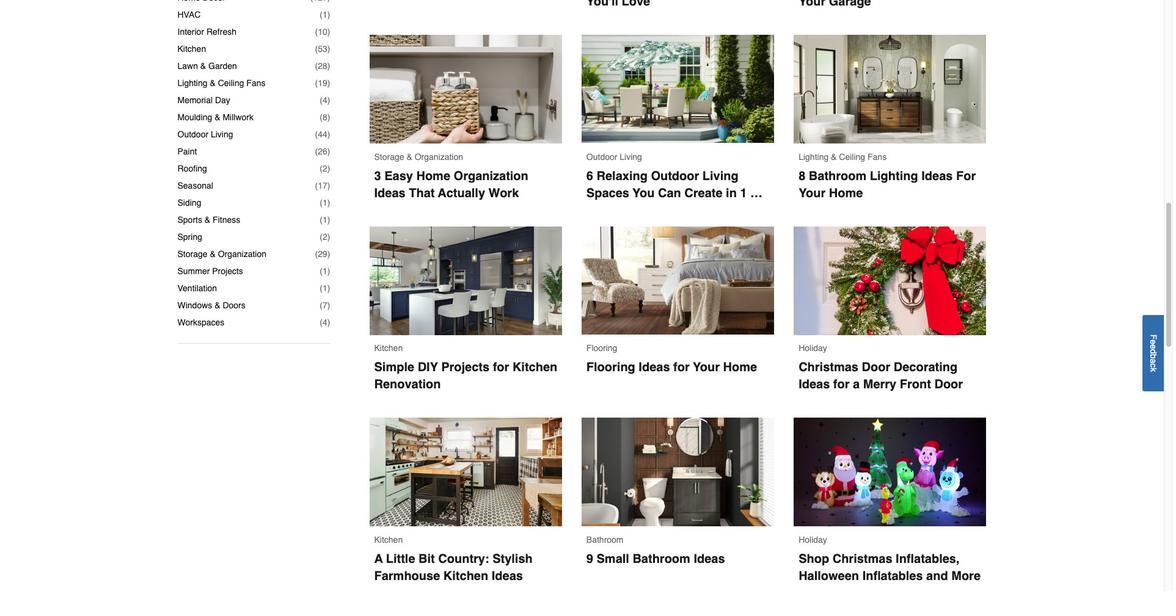 Task type: vqa. For each thing, say whether or not it's contained in the screenshot.


Task type: locate. For each thing, give the bounding box(es) containing it.
projects inside simple diy projects for kitchen renovation
[[441, 361, 490, 375]]

1 vertical spatial fans
[[868, 152, 887, 162]]

) for ventilation
[[328, 284, 330, 293]]

0 horizontal spatial living
[[211, 130, 233, 139]]

1 horizontal spatial living
[[620, 152, 642, 162]]

moulding & millwork
[[178, 113, 254, 122]]

1 vertical spatial door
[[935, 378, 964, 392]]

for inside christmas door decorating ideas for a merry front door
[[834, 378, 850, 392]]

13 ) from the top
[[328, 215, 330, 225]]

fans for 8 bathroom lighting ideas for your home
[[868, 152, 887, 162]]

flooring ideas for your home
[[587, 361, 758, 375]]

a snowy evergreen wreath with pinecones, apples, berries and an offset red bow on a white door. image
[[794, 227, 987, 335]]

2 horizontal spatial outdoor
[[651, 169, 700, 183]]

0 vertical spatial projects
[[212, 267, 243, 276]]

organization up work
[[454, 169, 529, 183]]

0 horizontal spatial home
[[417, 169, 451, 183]]

1 horizontal spatial 8
[[799, 169, 806, 183]]

outdoor up 6
[[587, 152, 618, 162]]

ideas inside 8 bathroom lighting ideas for your home
[[922, 169, 953, 183]]

for inside simple diy projects for kitchen renovation
[[493, 361, 509, 375]]

2 horizontal spatial living
[[703, 169, 739, 183]]

0 horizontal spatial lighting & ceiling fans
[[178, 78, 266, 88]]

0 horizontal spatial a
[[853, 378, 860, 392]]

) for spring
[[328, 232, 330, 242]]

storage up summer
[[178, 249, 208, 259]]

12 ) from the top
[[328, 198, 330, 208]]

refresh
[[207, 27, 237, 37]]

1 vertical spatial 8
[[799, 169, 806, 183]]

(
[[320, 10, 323, 20], [315, 27, 318, 37], [315, 44, 318, 54], [315, 61, 318, 71], [315, 78, 318, 88], [320, 95, 323, 105], [320, 113, 323, 122], [315, 130, 318, 139], [315, 147, 318, 157], [320, 164, 323, 174], [315, 181, 318, 191], [320, 198, 323, 208], [320, 215, 323, 225], [320, 232, 323, 242], [315, 249, 318, 259], [320, 267, 323, 276], [320, 284, 323, 293], [320, 301, 323, 311], [320, 318, 323, 328]]

shop
[[799, 553, 830, 567]]

2 ( 4 ) from the top
[[320, 318, 330, 328]]

0 vertical spatial outdoor
[[178, 130, 209, 139]]

0 vertical spatial 4
[[323, 95, 328, 105]]

0 horizontal spatial outdoor living
[[178, 130, 233, 139]]

( for outdoor living
[[315, 130, 318, 139]]

lawn & garden
[[178, 61, 237, 71]]

( for spring
[[320, 232, 323, 242]]

2 flooring from the top
[[587, 361, 636, 375]]

11 ) from the top
[[328, 181, 330, 191]]

1 ( 4 ) from the top
[[320, 95, 330, 105]]

( for roofing
[[320, 164, 323, 174]]

memorial day
[[178, 95, 230, 105]]

0 vertical spatial holiday
[[799, 344, 828, 354]]

outdoor living up relaxing
[[587, 152, 642, 162]]

1 2 from the top
[[323, 164, 328, 174]]

summer projects
[[178, 267, 243, 276]]

flooring for flooring ideas for your home
[[587, 361, 636, 375]]

17 ) from the top
[[328, 284, 330, 293]]

( 4 ) down 7
[[320, 318, 330, 328]]

( 1 ) for hvac
[[320, 10, 330, 20]]

0 vertical spatial a
[[1149, 359, 1159, 364]]

( 4 ) up ( 8 )
[[320, 95, 330, 105]]

1 ( 2 ) from the top
[[320, 164, 330, 174]]

bathroom
[[809, 169, 867, 183], [587, 535, 624, 545], [633, 553, 691, 567]]

& for ( 8 )
[[215, 113, 220, 122]]

10
[[318, 27, 328, 37]]

1 horizontal spatial bathroom
[[633, 553, 691, 567]]

0 horizontal spatial projects
[[212, 267, 243, 276]]

lighting & ceiling fans up 8 bathroom lighting ideas for your home
[[799, 152, 887, 162]]

kitchen inside simple diy projects for kitchen renovation
[[513, 361, 558, 375]]

ideas inside christmas door decorating ideas for a merry front door
[[799, 378, 830, 392]]

0 vertical spatial lighting
[[178, 78, 208, 88]]

1 down '17'
[[323, 198, 328, 208]]

1 horizontal spatial outdoor
[[587, 152, 618, 162]]

8 inside 8 bathroom lighting ideas for your home
[[799, 169, 806, 183]]

4 ( 1 ) from the top
[[320, 267, 330, 276]]

relaxing
[[597, 169, 648, 183]]

( 44 )
[[315, 130, 330, 139]]

0 horizontal spatial lighting
[[178, 78, 208, 88]]

1 horizontal spatial projects
[[441, 361, 490, 375]]

& for ( 28 )
[[200, 61, 206, 71]]

2 ) from the top
[[328, 27, 330, 37]]

projects right diy
[[441, 361, 490, 375]]

53
[[318, 44, 328, 54]]

outdoor down moulding
[[178, 130, 209, 139]]

( 2 )
[[320, 164, 330, 174], [320, 232, 330, 242]]

1 vertical spatial outdoor living
[[587, 152, 642, 162]]

kitchen
[[178, 44, 206, 54], [374, 344, 403, 354], [513, 361, 558, 375], [374, 535, 403, 545], [444, 570, 489, 584]]

2 vertical spatial bathroom
[[633, 553, 691, 567]]

0 vertical spatial 2
[[323, 164, 328, 174]]

2 ( 1 ) from the top
[[320, 198, 330, 208]]

a up k
[[1149, 359, 1159, 364]]

1 for summer projects
[[323, 267, 328, 276]]

) for sports & fitness
[[328, 215, 330, 225]]

outdoor inside '6 relaxing outdoor living spaces you can create in 1 weekend'
[[651, 169, 700, 183]]

ceiling down garden
[[218, 78, 244, 88]]

living for 6 relaxing outdoor living spaces you can create in 1 weekend
[[620, 152, 642, 162]]

2 for roofing
[[323, 164, 328, 174]]

your inside 8 bathroom lighting ideas for your home
[[799, 186, 826, 200]]

outdoor for 6 relaxing outdoor living spaces you can create in 1 weekend
[[587, 152, 618, 162]]

1 vertical spatial your
[[693, 361, 720, 375]]

fans up millwork
[[247, 78, 266, 88]]

outdoor for (
[[178, 130, 209, 139]]

a bathroom with wood paneling, a small black vanity, round mirror and white marble flooring. image
[[582, 418, 775, 527]]

1 vertical spatial 2
[[323, 232, 328, 242]]

2 horizontal spatial home
[[829, 186, 863, 200]]

) for seasonal
[[328, 181, 330, 191]]

ideas
[[922, 169, 953, 183], [374, 186, 406, 200], [639, 361, 670, 375], [799, 378, 830, 392], [694, 553, 725, 567], [492, 570, 523, 584]]

1 vertical spatial ( 4 )
[[320, 318, 330, 328]]

inflatables,
[[896, 553, 960, 567]]

projects right summer
[[212, 267, 243, 276]]

fitness
[[213, 215, 240, 225]]

1 vertical spatial lighting & ceiling fans
[[799, 152, 887, 162]]

( 2 ) up '17'
[[320, 164, 330, 174]]

flooring
[[587, 344, 618, 353], [587, 361, 636, 375]]

( 1 ) up 10
[[320, 10, 330, 20]]

1 down ( 29 ) at top
[[323, 267, 328, 276]]

0 vertical spatial storage
[[374, 152, 404, 162]]

5 ) from the top
[[328, 78, 330, 88]]

a left merry
[[853, 378, 860, 392]]

( for kitchen
[[315, 44, 318, 54]]

bathroom inside 8 bathroom lighting ideas for your home
[[809, 169, 867, 183]]

lawn
[[178, 61, 198, 71]]

1 vertical spatial home
[[829, 186, 863, 200]]

( 1 ) for ventilation
[[320, 284, 330, 293]]

1 vertical spatial 4
[[323, 318, 328, 328]]

0 horizontal spatial for
[[493, 361, 509, 375]]

e
[[1149, 340, 1159, 345], [1149, 345, 1159, 349]]

0 vertical spatial fans
[[247, 78, 266, 88]]

kitchen for simple diy projects for kitchen renovation
[[374, 344, 403, 354]]

0 vertical spatial door
[[862, 361, 891, 375]]

spaces
[[587, 186, 630, 200]]

christmas inside shop christmas inflatables, halloween inflatables and more
[[833, 553, 893, 567]]

ceiling up 8 bathroom lighting ideas for your home
[[840, 152, 866, 162]]

f e e d b a c k
[[1149, 335, 1159, 372]]

3 ) from the top
[[328, 44, 330, 54]]

outdoor
[[178, 130, 209, 139], [587, 152, 618, 162], [651, 169, 700, 183]]

3
[[374, 169, 381, 183]]

1 horizontal spatial lighting & ceiling fans
[[799, 152, 887, 162]]

2 vertical spatial living
[[703, 169, 739, 183]]

0 vertical spatial ( 4 )
[[320, 95, 330, 105]]

& for ( 29 )
[[210, 249, 216, 259]]

summer
[[178, 267, 210, 276]]

1 vertical spatial bathroom
[[587, 535, 624, 545]]

living
[[211, 130, 233, 139], [620, 152, 642, 162], [703, 169, 739, 183]]

1 vertical spatial ceiling
[[840, 152, 866, 162]]

1 horizontal spatial storage & organization
[[374, 152, 463, 162]]

living down moulding & millwork
[[211, 130, 233, 139]]

2 up ( 29 ) at top
[[323, 232, 328, 242]]

7
[[323, 301, 328, 311]]

0 horizontal spatial storage & organization
[[178, 249, 267, 259]]

0 vertical spatial storage & organization
[[374, 152, 463, 162]]

1 flooring from the top
[[587, 344, 618, 353]]

2 horizontal spatial for
[[834, 378, 850, 392]]

fans
[[247, 78, 266, 88], [868, 152, 887, 162]]

more
[[952, 570, 981, 584]]

2 vertical spatial home
[[724, 361, 758, 375]]

1 up 7
[[323, 284, 328, 293]]

1 vertical spatial outdoor
[[587, 152, 618, 162]]

)
[[328, 10, 330, 20], [328, 27, 330, 37], [328, 44, 330, 54], [328, 61, 330, 71], [328, 78, 330, 88], [328, 95, 330, 105], [328, 113, 330, 122], [328, 130, 330, 139], [328, 147, 330, 157], [328, 164, 330, 174], [328, 181, 330, 191], [328, 198, 330, 208], [328, 215, 330, 225], [328, 232, 330, 242], [328, 249, 330, 259], [328, 267, 330, 276], [328, 284, 330, 293], [328, 301, 330, 311], [328, 318, 330, 328]]

lighting & ceiling fans
[[178, 78, 266, 88], [799, 152, 887, 162]]

19 ) from the top
[[328, 318, 330, 328]]

( 29 )
[[315, 249, 330, 259]]

kitchen for a little bit country: stylish farmhouse kitchen ideas
[[374, 535, 403, 545]]

outdoor up can
[[651, 169, 700, 183]]

1 holiday from the top
[[799, 344, 828, 354]]

storage for 3 easy home organization ideas that actually work
[[374, 152, 404, 162]]

hvac
[[178, 10, 201, 20]]

18 ) from the top
[[328, 301, 330, 311]]

organization for (
[[218, 249, 267, 259]]

2 horizontal spatial bathroom
[[809, 169, 867, 183]]

memorial
[[178, 95, 213, 105]]

interior
[[178, 27, 204, 37]]

workspaces
[[178, 318, 225, 328]]

0 vertical spatial living
[[211, 130, 233, 139]]

your
[[799, 186, 826, 200], [693, 361, 720, 375]]

) for paint
[[328, 147, 330, 157]]

1 down ( 17 )
[[323, 215, 328, 225]]

( 2 ) up ( 29 ) at top
[[320, 232, 330, 242]]

( for lighting & ceiling fans
[[315, 78, 318, 88]]

storage up easy on the left
[[374, 152, 404, 162]]

inflatables
[[863, 570, 923, 584]]

1 vertical spatial a
[[853, 378, 860, 392]]

sports
[[178, 215, 202, 225]]

0 horizontal spatial 8
[[323, 113, 328, 122]]

( 1 ) down '17'
[[320, 198, 330, 208]]

) for roofing
[[328, 164, 330, 174]]

0 vertical spatial ( 2 )
[[320, 164, 330, 174]]

1 vertical spatial holiday
[[799, 535, 828, 545]]

( 1 ) up 7
[[320, 284, 330, 293]]

renovation
[[374, 378, 441, 392]]

4 for memorial day
[[323, 95, 328, 105]]

christmas inside christmas door decorating ideas for a merry front door
[[799, 361, 859, 375]]

small
[[597, 553, 630, 567]]

1 up 10
[[323, 10, 328, 20]]

( 4 )
[[320, 95, 330, 105], [320, 318, 330, 328]]

2 up '17'
[[323, 164, 328, 174]]

0 vertical spatial flooring
[[587, 344, 618, 353]]

) for outdoor living
[[328, 130, 330, 139]]

2 vertical spatial organization
[[218, 249, 267, 259]]

2 holiday from the top
[[799, 535, 828, 545]]

10 ) from the top
[[328, 164, 330, 174]]

dark engineered flooring in a bedroom with camel brown bed, furniture and light gray comforter. image
[[582, 227, 775, 335]]

1 horizontal spatial your
[[799, 186, 826, 200]]

4 up ( 8 )
[[323, 95, 328, 105]]

a
[[374, 553, 383, 567]]

4 ) from the top
[[328, 61, 330, 71]]

lighting & ceiling fans up 'day' on the left
[[178, 78, 266, 88]]

ceiling for (
[[218, 78, 244, 88]]

( 1 ) down ( 29 ) at top
[[320, 267, 330, 276]]

2 vertical spatial lighting
[[870, 169, 919, 183]]

a inside christmas door decorating ideas for a merry front door
[[853, 378, 860, 392]]

living for (
[[211, 130, 233, 139]]

( 8 )
[[320, 113, 330, 122]]

6 ) from the top
[[328, 95, 330, 105]]

storage & organization up easy on the left
[[374, 152, 463, 162]]

simple
[[374, 361, 415, 375]]

16 ) from the top
[[328, 267, 330, 276]]

) for lighting & ceiling fans
[[328, 78, 330, 88]]

1 horizontal spatial a
[[1149, 359, 1159, 364]]

( for windows & doors
[[320, 301, 323, 311]]

5 ( 1 ) from the top
[[320, 284, 330, 293]]

holiday for shop christmas inflatables, halloween inflatables and more
[[799, 535, 828, 545]]

( 4 ) for memorial day
[[320, 95, 330, 105]]

1 horizontal spatial outdoor living
[[587, 152, 642, 162]]

organization up 3 easy home organization ideas that actually work
[[415, 152, 463, 162]]

1 e from the top
[[1149, 340, 1159, 345]]

lighting & ceiling fans for (
[[178, 78, 266, 88]]

0 vertical spatial lighting & ceiling fans
[[178, 78, 266, 88]]

4
[[323, 95, 328, 105], [323, 318, 328, 328]]

home inside 3 easy home organization ideas that actually work
[[417, 169, 451, 183]]

( 53 )
[[315, 44, 330, 54]]

storage & organization for (
[[178, 249, 267, 259]]

kitchen for (
[[178, 44, 206, 54]]

) for workspaces
[[328, 318, 330, 328]]

1 4 from the top
[[323, 95, 328, 105]]

2 vertical spatial outdoor
[[651, 169, 700, 183]]

fans up 8 bathroom lighting ideas for your home
[[868, 152, 887, 162]]

living up relaxing
[[620, 152, 642, 162]]

1 vertical spatial organization
[[454, 169, 529, 183]]

2 4 from the top
[[323, 318, 328, 328]]

ceiling
[[218, 78, 244, 88], [840, 152, 866, 162]]

a inside button
[[1149, 359, 1159, 364]]

1 vertical spatial lighting
[[799, 152, 829, 162]]

siding
[[178, 198, 201, 208]]

outdoor living for (
[[178, 130, 233, 139]]

door down the decorating
[[935, 378, 964, 392]]

lighting inside 8 bathroom lighting ideas for your home
[[870, 169, 919, 183]]

moulding
[[178, 113, 212, 122]]

1 horizontal spatial storage
[[374, 152, 404, 162]]

4 down 7
[[323, 318, 328, 328]]

0 horizontal spatial fans
[[247, 78, 266, 88]]

a
[[1149, 359, 1159, 364], [853, 378, 860, 392]]

storage for (
[[178, 249, 208, 259]]

0 vertical spatial bathroom
[[809, 169, 867, 183]]

0 vertical spatial your
[[799, 186, 826, 200]]

door up merry
[[862, 361, 891, 375]]

1 vertical spatial projects
[[441, 361, 490, 375]]

e up d
[[1149, 340, 1159, 345]]

2 2 from the top
[[323, 232, 328, 242]]

1 vertical spatial flooring
[[587, 361, 636, 375]]

) for windows & doors
[[328, 301, 330, 311]]

living inside '6 relaxing outdoor living spaces you can create in 1 weekend'
[[703, 169, 739, 183]]

0 horizontal spatial ceiling
[[218, 78, 244, 88]]

1 vertical spatial storage & organization
[[178, 249, 267, 259]]

1 inside '6 relaxing outdoor living spaces you can create in 1 weekend'
[[741, 186, 747, 200]]

1 right the in in the top of the page
[[741, 186, 747, 200]]

1 vertical spatial storage
[[178, 249, 208, 259]]

0 horizontal spatial door
[[862, 361, 891, 375]]

9 ) from the top
[[328, 147, 330, 157]]

1
[[323, 10, 328, 20], [741, 186, 747, 200], [323, 198, 328, 208], [323, 215, 328, 225], [323, 267, 328, 276], [323, 284, 328, 293]]

1 vertical spatial ( 2 )
[[320, 232, 330, 242]]

0 horizontal spatial storage
[[178, 249, 208, 259]]

2 ( 2 ) from the top
[[320, 232, 330, 242]]

0 horizontal spatial your
[[693, 361, 720, 375]]

1 for sports & fitness
[[323, 215, 328, 225]]

0 vertical spatial outdoor living
[[178, 130, 233, 139]]

1 horizontal spatial door
[[935, 378, 964, 392]]

) for siding
[[328, 198, 330, 208]]

organization up the summer projects
[[218, 249, 267, 259]]

7 ) from the top
[[328, 113, 330, 122]]

2
[[323, 164, 328, 174], [323, 232, 328, 242]]

0 vertical spatial christmas
[[799, 361, 859, 375]]

14 ) from the top
[[328, 232, 330, 242]]

0 vertical spatial ceiling
[[218, 78, 244, 88]]

e up b
[[1149, 345, 1159, 349]]

a for b
[[1149, 359, 1159, 364]]

windows & doors
[[178, 301, 246, 311]]

15 ) from the top
[[328, 249, 330, 259]]

1 ( 1 ) from the top
[[320, 10, 330, 20]]

living up the in in the top of the page
[[703, 169, 739, 183]]

1 for hvac
[[323, 10, 328, 20]]

3 ( 1 ) from the top
[[320, 215, 330, 225]]

( for storage & organization
[[315, 249, 318, 259]]

holiday
[[799, 344, 828, 354], [799, 535, 828, 545]]

1 horizontal spatial lighting
[[799, 152, 829, 162]]

1 horizontal spatial fans
[[868, 152, 887, 162]]

2 horizontal spatial lighting
[[870, 169, 919, 183]]

door
[[862, 361, 891, 375], [935, 378, 964, 392]]

0 horizontal spatial bathroom
[[587, 535, 624, 545]]

1 vertical spatial christmas
[[833, 553, 893, 567]]

1 horizontal spatial home
[[724, 361, 758, 375]]

projects
[[212, 267, 243, 276], [441, 361, 490, 375]]

outdoor living down moulding & millwork
[[178, 130, 233, 139]]

1 horizontal spatial for
[[674, 361, 690, 375]]

storage & organization up the summer projects
[[178, 249, 267, 259]]

1 vertical spatial living
[[620, 152, 642, 162]]

0 horizontal spatial outdoor
[[178, 130, 209, 139]]

organization inside 3 easy home organization ideas that actually work
[[454, 169, 529, 183]]

lighting
[[178, 78, 208, 88], [799, 152, 829, 162], [870, 169, 919, 183]]

( 1 ) down ( 17 )
[[320, 215, 330, 225]]

0 vertical spatial organization
[[415, 152, 463, 162]]

0 vertical spatial home
[[417, 169, 451, 183]]

8 ) from the top
[[328, 130, 330, 139]]

1 horizontal spatial ceiling
[[840, 152, 866, 162]]

1 ) from the top
[[328, 10, 330, 20]]

9
[[587, 553, 594, 567]]



Task type: describe. For each thing, give the bounding box(es) containing it.
( for siding
[[320, 198, 323, 208]]

( 28 )
[[315, 61, 330, 71]]

( for hvac
[[320, 10, 323, 20]]

farmhouse
[[374, 570, 440, 584]]

that
[[409, 186, 435, 200]]

sports & fitness
[[178, 215, 240, 225]]

you
[[633, 186, 655, 200]]

( 1 ) for sports & fitness
[[320, 215, 330, 225]]

28
[[318, 61, 328, 71]]

ideas inside 3 easy home organization ideas that actually work
[[374, 186, 406, 200]]

1 for ventilation
[[323, 284, 328, 293]]

9 small bathroom ideas
[[587, 553, 725, 567]]

( 4 ) for workspaces
[[320, 318, 330, 328]]

b
[[1149, 354, 1159, 359]]

( for lawn & garden
[[315, 61, 318, 71]]

little
[[386, 553, 415, 567]]

day
[[215, 95, 230, 105]]

a farmhouse-style kitchen makeover featured on the weekender. image
[[370, 418, 562, 527]]

d
[[1149, 349, 1159, 354]]

( 2 ) for roofing
[[320, 164, 330, 174]]

merry
[[864, 378, 897, 392]]

holiday for christmas door decorating ideas for a merry front door
[[799, 344, 828, 354]]

( for workspaces
[[320, 318, 323, 328]]

( 19 )
[[315, 78, 330, 88]]

( for ventilation
[[320, 284, 323, 293]]

roofing
[[178, 164, 207, 174]]

) for kitchen
[[328, 44, 330, 54]]

c
[[1149, 364, 1159, 368]]

simple diy projects for kitchen renovation
[[374, 361, 561, 392]]

a row of christmas-themed inflatables like santa, a snowman and reindeer. image
[[794, 418, 987, 527]]

a bathroom with black sconces on either side of double mirrors. image
[[794, 35, 987, 144]]

bit
[[419, 553, 435, 567]]

lighting & ceiling fans for 8 bathroom lighting ideas for your home
[[799, 152, 887, 162]]

2 e from the top
[[1149, 345, 1159, 349]]

home inside 8 bathroom lighting ideas for your home
[[829, 186, 863, 200]]

fans for (
[[247, 78, 266, 88]]

in
[[726, 186, 737, 200]]

4 for workspaces
[[323, 318, 328, 328]]

f e e d b a c k button
[[1143, 315, 1165, 392]]

create
[[685, 186, 723, 200]]

) for memorial day
[[328, 95, 330, 105]]

0 vertical spatial 8
[[323, 113, 328, 122]]

seasonal
[[178, 181, 213, 191]]

kitchen inside 'a little bit country: stylish farmhouse kitchen ideas'
[[444, 570, 489, 584]]

paint
[[178, 147, 197, 157]]

halloween
[[799, 570, 860, 584]]

( for memorial day
[[320, 95, 323, 105]]

an outdoor patio table and floral umbrella on a gray platform deck. image
[[582, 35, 775, 143]]

19
[[318, 78, 328, 88]]

k
[[1149, 368, 1159, 372]]

spring
[[178, 232, 202, 242]]

shop christmas inflatables, halloween inflatables and more
[[799, 553, 981, 584]]

( 17 )
[[315, 181, 330, 191]]

storage & organization for 3 easy home organization ideas that actually work
[[374, 152, 463, 162]]

& for ( 19 )
[[210, 78, 216, 88]]

ventilation
[[178, 284, 217, 293]]

8 bathroom lighting ideas for your home
[[799, 169, 980, 200]]

) for storage & organization
[[328, 249, 330, 259]]

) for moulding & millwork
[[328, 113, 330, 122]]

interior refresh
[[178, 27, 237, 37]]

( for seasonal
[[315, 181, 318, 191]]

) for summer projects
[[328, 267, 330, 276]]

easy
[[385, 169, 413, 183]]

( 7 )
[[320, 301, 330, 311]]

( 1 ) for summer projects
[[320, 267, 330, 276]]

ideas inside 'a little bit country: stylish farmhouse kitchen ideas'
[[492, 570, 523, 584]]

& for ( 1 )
[[205, 215, 210, 225]]

) for interior refresh
[[328, 27, 330, 37]]

( 1 ) for siding
[[320, 198, 330, 208]]

diy
[[418, 361, 438, 375]]

actually
[[438, 186, 485, 200]]

( for paint
[[315, 147, 318, 157]]

garden
[[209, 61, 237, 71]]

a for for
[[853, 378, 860, 392]]

can
[[658, 186, 681, 200]]

stylish
[[493, 553, 533, 567]]

for
[[957, 169, 976, 183]]

lighting for (
[[178, 78, 208, 88]]

millwork
[[223, 113, 254, 122]]

work
[[489, 186, 519, 200]]

) for hvac
[[328, 10, 330, 20]]

( for summer projects
[[320, 267, 323, 276]]

26
[[318, 147, 328, 157]]

( for sports & fitness
[[320, 215, 323, 225]]

decorating
[[894, 361, 958, 375]]

29
[[318, 249, 328, 259]]

1 for siding
[[323, 198, 328, 208]]

17
[[318, 181, 328, 191]]

a kitchen with navy blue cabinets, two white waterfall islands and medium-tone brown wood floors. image
[[370, 227, 562, 335]]

( for moulding & millwork
[[320, 113, 323, 122]]

44
[[318, 130, 328, 139]]

christmas door decorating ideas for a merry front door
[[799, 361, 964, 392]]

weekend
[[587, 203, 640, 217]]

and
[[927, 570, 949, 584]]

outdoor living for 6 relaxing outdoor living spaces you can create in 1 weekend
[[587, 152, 642, 162]]

( for interior refresh
[[315, 27, 318, 37]]

flooring for flooring
[[587, 344, 618, 353]]

f
[[1149, 335, 1159, 340]]

a person organizing the shelves in the bathroom. image
[[370, 35, 562, 144]]

6 relaxing outdoor living spaces you can create in 1 weekend
[[587, 169, 751, 217]]

country:
[[439, 553, 489, 567]]

ceiling for 8 bathroom lighting ideas for your home
[[840, 152, 866, 162]]

doors
[[223, 301, 246, 311]]

front
[[900, 378, 932, 392]]

2 for spring
[[323, 232, 328, 242]]

3 easy home organization ideas that actually work
[[374, 169, 532, 200]]

windows
[[178, 301, 212, 311]]

lighting for 8 bathroom lighting ideas for your home
[[799, 152, 829, 162]]

( 26 )
[[315, 147, 330, 157]]

( 2 ) for spring
[[320, 232, 330, 242]]

) for lawn & garden
[[328, 61, 330, 71]]

( 10 )
[[315, 27, 330, 37]]

& for ( 7 )
[[215, 301, 220, 311]]

a little bit country: stylish farmhouse kitchen ideas
[[374, 553, 536, 584]]

6
[[587, 169, 594, 183]]

organization for 3 easy home organization ideas that actually work
[[415, 152, 463, 162]]



